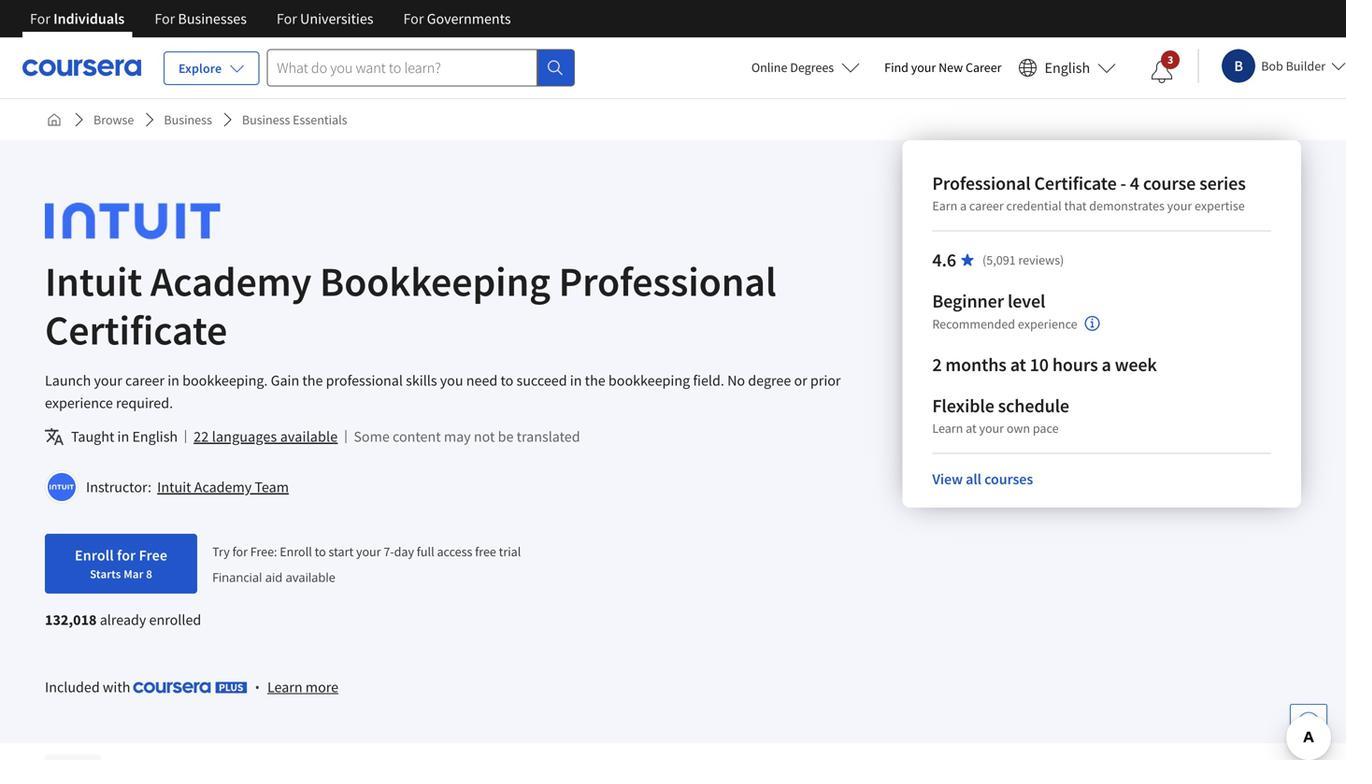 Task type: vqa. For each thing, say whether or not it's contained in the screenshot.
on,
no



Task type: locate. For each thing, give the bounding box(es) containing it.
a right earn
[[960, 197, 967, 214]]

1 vertical spatial available
[[286, 569, 336, 585]]

bookkeeping
[[320, 255, 551, 307]]

business for business
[[164, 111, 212, 128]]

need
[[466, 371, 498, 390]]

your inside flexible schedule learn at your own pace
[[979, 420, 1004, 437]]

learn inside flexible schedule learn at your own pace
[[932, 420, 963, 437]]

2 horizontal spatial in
[[570, 371, 582, 390]]

None search field
[[267, 49, 575, 86]]

enroll right the 'free:' in the bottom left of the page
[[280, 543, 312, 560]]

bob
[[1261, 57, 1283, 74]]

your left own
[[979, 420, 1004, 437]]

learn
[[932, 420, 963, 437], [267, 678, 303, 697]]

1 horizontal spatial learn
[[932, 420, 963, 437]]

in right succeed
[[570, 371, 582, 390]]

1 the from the left
[[302, 371, 323, 390]]

financial
[[212, 569, 262, 585]]

level
[[1008, 289, 1046, 313]]

to left "start"
[[315, 543, 326, 560]]

some content may not be translated
[[354, 427, 580, 446]]

essentials
[[293, 111, 347, 128]]

for left universities
[[277, 9, 297, 28]]

bob builder
[[1261, 57, 1326, 74]]

available right aid
[[286, 569, 336, 585]]

intuit inside intuit academy bookkeeping professional certificate
[[45, 255, 142, 307]]

at
[[1010, 353, 1026, 376], [966, 420, 977, 437]]

career inside launch your career in bookkeeping. gain the professional skills you need to succeed in the bookkeeping field. no degree or prior experience required.
[[125, 371, 165, 390]]

0 vertical spatial learn
[[932, 420, 963, 437]]

0 horizontal spatial a
[[960, 197, 967, 214]]

0 vertical spatial available
[[280, 427, 338, 446]]

your left 7-
[[356, 543, 381, 560]]

3 for from the left
[[277, 9, 297, 28]]

day
[[394, 543, 414, 560]]

view all courses
[[932, 470, 1033, 488]]

business inside "link"
[[242, 111, 290, 128]]

1 vertical spatial certificate
[[45, 304, 227, 356]]

professional
[[932, 172, 1031, 195], [559, 255, 777, 307]]

0 horizontal spatial intuit
[[45, 255, 142, 307]]

view all courses link
[[932, 470, 1033, 488]]

22 languages available
[[194, 427, 338, 446]]

professional certificate - 4 course series earn a career credential that demonstrates your expertise
[[932, 172, 1246, 214]]

business essentials
[[242, 111, 347, 128]]

1 for from the left
[[30, 9, 50, 28]]

certificate inside professional certificate - 4 course series earn a career credential that demonstrates your expertise
[[1034, 172, 1117, 195]]

1 vertical spatial experience
[[45, 394, 113, 412]]

you
[[440, 371, 463, 390]]

learn down flexible
[[932, 420, 963, 437]]

at down flexible
[[966, 420, 977, 437]]

0 horizontal spatial at
[[966, 420, 977, 437]]

months
[[946, 353, 1007, 376]]

1 horizontal spatial to
[[501, 371, 514, 390]]

business down explore
[[164, 111, 212, 128]]

for for businesses
[[155, 9, 175, 28]]

certificate up required.
[[45, 304, 227, 356]]

learn right •
[[267, 678, 303, 697]]

launch your career in bookkeeping. gain the professional skills you need to succeed in the bookkeeping field. no degree or prior experience required.
[[45, 371, 841, 412]]

0 vertical spatial career
[[969, 197, 1004, 214]]

degree
[[748, 371, 791, 390]]

your right 'launch' at the left of page
[[94, 371, 122, 390]]

series
[[1200, 172, 1246, 195]]

1 vertical spatial intuit
[[157, 478, 191, 496]]

your down course
[[1167, 197, 1192, 214]]

professional inside professional certificate - 4 course series earn a career credential that demonstrates your expertise
[[932, 172, 1031, 195]]

1 horizontal spatial business
[[242, 111, 290, 128]]

2
[[932, 353, 942, 376]]

enroll up starts
[[75, 546, 114, 565]]

2 for from the left
[[155, 9, 175, 28]]

certificate
[[1034, 172, 1117, 195], [45, 304, 227, 356]]

english right career
[[1045, 58, 1090, 77]]

intuit
[[45, 255, 142, 307], [157, 478, 191, 496]]

1 horizontal spatial english
[[1045, 58, 1090, 77]]

8
[[146, 567, 152, 582]]

1 vertical spatial a
[[1102, 353, 1111, 376]]

for up what do you want to learn? text field
[[403, 9, 424, 28]]

to right need in the left of the page
[[501, 371, 514, 390]]

0 vertical spatial certificate
[[1034, 172, 1117, 195]]

for right the try
[[232, 543, 248, 560]]

intuit right instructor: at the bottom of page
[[157, 478, 191, 496]]

try
[[212, 543, 230, 560]]

experience down 'launch' at the left of page
[[45, 394, 113, 412]]

4 for from the left
[[403, 9, 424, 28]]

0 horizontal spatial enroll
[[75, 546, 114, 565]]

trial
[[499, 543, 521, 560]]

expertise
[[1195, 197, 1245, 214]]

or
[[794, 371, 807, 390]]

0 horizontal spatial for
[[117, 546, 136, 565]]

content
[[393, 427, 441, 446]]

the right gain
[[302, 371, 323, 390]]

0 horizontal spatial experience
[[45, 394, 113, 412]]

22 languages available button
[[194, 425, 338, 448]]

show notifications image
[[1151, 61, 1173, 83]]

intuit down intuit image
[[45, 255, 142, 307]]

0 vertical spatial professional
[[932, 172, 1031, 195]]

starts
[[90, 567, 121, 582]]

intuit academy team image
[[48, 473, 76, 501]]

gain
[[271, 371, 299, 390]]

included
[[45, 678, 100, 697]]

a left week
[[1102, 353, 1111, 376]]

beginner
[[932, 289, 1004, 313]]

to
[[501, 371, 514, 390], [315, 543, 326, 560]]

banner navigation
[[15, 0, 526, 37]]

succeed
[[517, 371, 567, 390]]

0 vertical spatial to
[[501, 371, 514, 390]]

1 business from the left
[[164, 111, 212, 128]]

builder
[[1286, 57, 1326, 74]]

in right taught
[[117, 427, 129, 446]]

• learn more
[[255, 678, 339, 697]]

0 vertical spatial experience
[[1018, 315, 1078, 332]]

2 business from the left
[[242, 111, 290, 128]]

0 horizontal spatial learn
[[267, 678, 303, 697]]

english
[[1045, 58, 1090, 77], [132, 427, 178, 446]]

aid
[[265, 569, 283, 585]]

with
[[103, 678, 130, 697]]

What do you want to learn? text field
[[267, 49, 538, 86]]

1 horizontal spatial the
[[585, 371, 606, 390]]

experience
[[1018, 315, 1078, 332], [45, 394, 113, 412]]

academy
[[150, 255, 312, 307], [194, 478, 252, 496]]

0 vertical spatial a
[[960, 197, 967, 214]]

home image
[[47, 112, 62, 127]]

0 vertical spatial intuit
[[45, 255, 142, 307]]

1 horizontal spatial career
[[969, 197, 1004, 214]]

1 vertical spatial to
[[315, 543, 326, 560]]

for inside enroll for free starts mar 8
[[117, 546, 136, 565]]

for inside try for free: enroll to start your 7-day full access free trial financial aid available
[[232, 543, 248, 560]]

at left the 10
[[1010, 353, 1026, 376]]

the right succeed
[[585, 371, 606, 390]]

1 horizontal spatial professional
[[932, 172, 1031, 195]]

field.
[[693, 371, 724, 390]]

a
[[960, 197, 967, 214], [1102, 353, 1111, 376]]

financial aid available button
[[212, 569, 336, 585]]

1 vertical spatial english
[[132, 427, 178, 446]]

find your new career link
[[875, 56, 1011, 79]]

in
[[168, 371, 179, 390], [570, 371, 582, 390], [117, 427, 129, 446]]

intuit academy team link
[[157, 478, 289, 496]]

b
[[1234, 57, 1243, 75]]

for
[[30, 9, 50, 28], [155, 9, 175, 28], [277, 9, 297, 28], [403, 9, 424, 28]]

own
[[1007, 420, 1030, 437]]

0 horizontal spatial career
[[125, 371, 165, 390]]

for left 'individuals'
[[30, 9, 50, 28]]

career right earn
[[969, 197, 1004, 214]]

0 horizontal spatial to
[[315, 543, 326, 560]]

for left businesses
[[155, 9, 175, 28]]

available inside try for free: enroll to start your 7-day full access free trial financial aid available
[[286, 569, 336, 585]]

for up mar
[[117, 546, 136, 565]]

taught in english
[[71, 427, 178, 446]]

1 horizontal spatial certificate
[[1034, 172, 1117, 195]]

career up required.
[[125, 371, 165, 390]]

1 horizontal spatial for
[[232, 543, 248, 560]]

enroll inside try for free: enroll to start your 7-day full access free trial financial aid available
[[280, 543, 312, 560]]

0 vertical spatial english
[[1045, 58, 1090, 77]]

bookkeeping.
[[182, 371, 268, 390]]

available inside 22 languages available button
[[280, 427, 338, 446]]

1 horizontal spatial a
[[1102, 353, 1111, 376]]

1 vertical spatial at
[[966, 420, 977, 437]]

1 horizontal spatial enroll
[[280, 543, 312, 560]]

included with
[[45, 678, 133, 697]]

instructor:
[[86, 478, 151, 496]]

available down gain
[[280, 427, 338, 446]]

certificate up that
[[1034, 172, 1117, 195]]

0 horizontal spatial the
[[302, 371, 323, 390]]

0 horizontal spatial certificate
[[45, 304, 227, 356]]

3
[[1168, 52, 1174, 67]]

enroll
[[280, 543, 312, 560], [75, 546, 114, 565]]

1 horizontal spatial experience
[[1018, 315, 1078, 332]]

(5,091 reviews)
[[983, 251, 1064, 268]]

course
[[1143, 172, 1196, 195]]

business left essentials
[[242, 111, 290, 128]]

0 vertical spatial at
[[1010, 353, 1026, 376]]

0 vertical spatial academy
[[150, 255, 312, 307]]

for for individuals
[[30, 9, 50, 28]]

learn more link
[[267, 676, 339, 698]]

in up required.
[[168, 371, 179, 390]]

0 horizontal spatial business
[[164, 111, 212, 128]]

english down required.
[[132, 427, 178, 446]]

flexible schedule learn at your own pace
[[932, 394, 1069, 437]]

experience down level
[[1018, 315, 1078, 332]]

0 horizontal spatial professional
[[559, 255, 777, 307]]

1 vertical spatial career
[[125, 371, 165, 390]]

all
[[966, 470, 982, 488]]

skills
[[406, 371, 437, 390]]

1 vertical spatial professional
[[559, 255, 777, 307]]

for for universities
[[277, 9, 297, 28]]



Task type: describe. For each thing, give the bounding box(es) containing it.
a inside professional certificate - 4 course series earn a career credential that demonstrates your expertise
[[960, 197, 967, 214]]

taught
[[71, 427, 114, 446]]

free
[[475, 543, 496, 560]]

your inside launch your career in bookkeeping. gain the professional skills you need to succeed in the bookkeeping field. no degree or prior experience required.
[[94, 371, 122, 390]]

try for free: enroll to start your 7-day full access free trial financial aid available
[[212, 543, 521, 585]]

career inside professional certificate - 4 course series earn a career credential that demonstrates your expertise
[[969, 197, 1004, 214]]

0 horizontal spatial english
[[132, 427, 178, 446]]

132,018 already enrolled
[[45, 610, 201, 629]]

•
[[255, 678, 260, 696]]

for governments
[[403, 9, 511, 28]]

english inside button
[[1045, 58, 1090, 77]]

for for governments
[[403, 9, 424, 28]]

degrees
[[790, 59, 834, 76]]

instructor: intuit academy team
[[86, 478, 289, 496]]

that
[[1064, 197, 1087, 214]]

4
[[1130, 172, 1140, 195]]

4.6
[[932, 248, 956, 272]]

intuit image
[[45, 200, 220, 242]]

access
[[437, 543, 472, 560]]

132,018
[[45, 610, 97, 629]]

2 the from the left
[[585, 371, 606, 390]]

view
[[932, 470, 963, 488]]

academy inside intuit academy bookkeeping professional certificate
[[150, 255, 312, 307]]

find your new career
[[885, 59, 1002, 76]]

certificate inside intuit academy bookkeeping professional certificate
[[45, 304, 227, 356]]

online degrees button
[[737, 47, 875, 88]]

enroll for free starts mar 8
[[75, 546, 168, 582]]

0 horizontal spatial in
[[117, 427, 129, 446]]

not
[[474, 427, 495, 446]]

individuals
[[53, 9, 125, 28]]

22
[[194, 427, 209, 446]]

no
[[727, 371, 745, 390]]

1 vertical spatial academy
[[194, 478, 252, 496]]

business for business essentials
[[242, 111, 290, 128]]

intuit academy bookkeeping professional certificate
[[45, 255, 777, 356]]

1 horizontal spatial in
[[168, 371, 179, 390]]

for universities
[[277, 9, 373, 28]]

more
[[306, 678, 339, 697]]

experience inside launch your career in bookkeeping. gain the professional skills you need to succeed in the bookkeeping field. no degree or prior experience required.
[[45, 394, 113, 412]]

10
[[1030, 353, 1049, 376]]

enrolled
[[149, 610, 201, 629]]

reviews)
[[1018, 251, 1064, 268]]

full
[[417, 543, 434, 560]]

team
[[255, 478, 289, 496]]

governments
[[427, 9, 511, 28]]

some
[[354, 427, 390, 446]]

to inside launch your career in bookkeeping. gain the professional skills you need to succeed in the bookkeeping field. no degree or prior experience required.
[[501, 371, 514, 390]]

explore
[[179, 60, 222, 77]]

free:
[[250, 543, 277, 560]]

1 horizontal spatial at
[[1010, 353, 1026, 376]]

professional inside intuit academy bookkeeping professional certificate
[[559, 255, 777, 307]]

courses
[[985, 470, 1033, 488]]

required.
[[116, 394, 173, 412]]

business essentials link
[[235, 103, 355, 136]]

flexible
[[932, 394, 994, 417]]

browse link
[[86, 103, 141, 136]]

3 button
[[1136, 50, 1188, 94]]

pace
[[1033, 420, 1059, 437]]

1 vertical spatial learn
[[267, 678, 303, 697]]

for for enroll
[[117, 546, 136, 565]]

week
[[1115, 353, 1157, 376]]

business link
[[156, 103, 220, 136]]

hours
[[1053, 353, 1098, 376]]

explore button
[[164, 51, 259, 85]]

enroll inside enroll for free starts mar 8
[[75, 546, 114, 565]]

schedule
[[998, 394, 1069, 417]]

-
[[1121, 172, 1126, 195]]

2 months at 10 hours a week
[[932, 353, 1157, 376]]

career
[[966, 59, 1002, 76]]

coursera image
[[22, 53, 141, 83]]

prior
[[810, 371, 841, 390]]

online degrees
[[752, 59, 834, 76]]

information about difficulty level pre-requisites. image
[[1085, 316, 1100, 331]]

to inside try for free: enroll to start your 7-day full access free trial financial aid available
[[315, 543, 326, 560]]

your inside professional certificate - 4 course series earn a career credential that demonstrates your expertise
[[1167, 197, 1192, 214]]

your inside try for free: enroll to start your 7-day full access free trial financial aid available
[[356, 543, 381, 560]]

demonstrates
[[1089, 197, 1165, 214]]

1 horizontal spatial intuit
[[157, 478, 191, 496]]

your right find
[[911, 59, 936, 76]]

languages
[[212, 427, 277, 446]]

already
[[100, 610, 146, 629]]

at inside flexible schedule learn at your own pace
[[966, 420, 977, 437]]

start
[[329, 543, 354, 560]]

for for try
[[232, 543, 248, 560]]

mar
[[124, 567, 144, 582]]

professional
[[326, 371, 403, 390]]

bookkeeping
[[609, 371, 690, 390]]

businesses
[[178, 9, 247, 28]]

beginner level
[[932, 289, 1046, 313]]

7-
[[384, 543, 394, 560]]

credential
[[1006, 197, 1062, 214]]

for businesses
[[155, 9, 247, 28]]

help center image
[[1298, 711, 1320, 734]]

launch
[[45, 371, 91, 390]]

browse
[[93, 111, 134, 128]]

be
[[498, 427, 514, 446]]

(5,091
[[983, 251, 1016, 268]]

english button
[[1011, 37, 1124, 98]]

coursera plus image
[[133, 682, 247, 693]]

universities
[[300, 9, 373, 28]]



